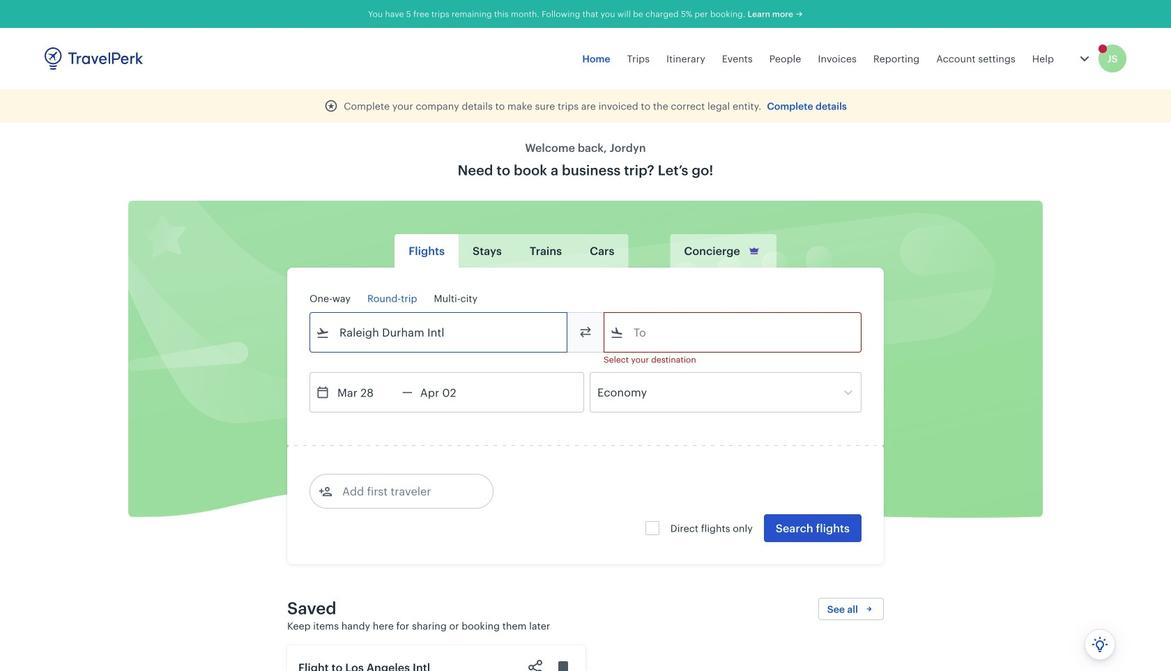Task type: describe. For each thing, give the bounding box(es) containing it.
Depart text field
[[330, 373, 402, 412]]

To search field
[[624, 321, 843, 344]]



Task type: locate. For each thing, give the bounding box(es) containing it.
From search field
[[330, 321, 549, 344]]

Return text field
[[413, 373, 485, 412]]

Add first traveler search field
[[333, 480, 478, 503]]



